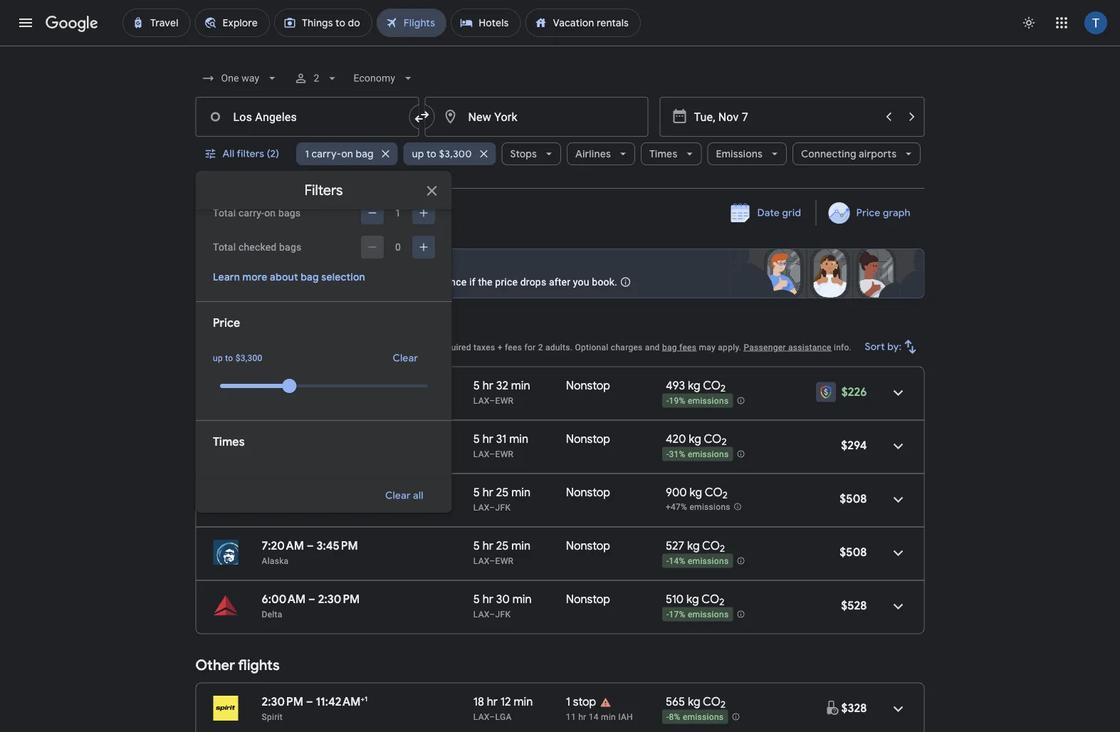 Task type: describe. For each thing, give the bounding box(es) containing it.
1 carry-on bag button
[[296, 137, 398, 171]]

delta
[[262, 609, 282, 619]]

kg for 527
[[687, 538, 700, 553]]

-31% emissions
[[666, 449, 729, 459]]

0
[[395, 241, 401, 253]]

emissions down 900 kg co 2
[[690, 502, 731, 512]]

Arrival time: 11:42 AM on  Wednesday, November 8. text field
[[316, 694, 368, 709]]

nov 7
[[302, 202, 329, 215]]

lax inside the 5 hr 31 min lax – ewr
[[473, 449, 489, 459]]

track prices
[[220, 202, 278, 215]]

1 stop flight. element
[[566, 694, 596, 711]]

this price may not include overhead bin access image
[[824, 699, 841, 716]]

2 for 493
[[721, 383, 726, 395]]

co for 900
[[705, 485, 723, 500]]

nonstop for 510
[[566, 592, 610, 606]]

total carry-on bags
[[213, 207, 300, 219]]

$3,300 inside popup button
[[439, 147, 472, 160]]

31
[[496, 432, 507, 446]]

price graph button
[[819, 200, 922, 226]]

ewr for 25
[[495, 556, 514, 566]]

lax for 3:45 pm
[[473, 556, 489, 566]]

0 horizontal spatial up
[[213, 353, 223, 363]]

jfk for 30
[[495, 609, 511, 619]]

7
[[324, 202, 329, 215]]

7:20 am – 3:45 pm alaska
[[262, 538, 358, 566]]

$528
[[841, 598, 867, 613]]

528 US dollars text field
[[841, 598, 867, 613]]

learn more about price guarantee image
[[609, 265, 643, 299]]

Arrival time: 5:47 AM on  Wednesday, November 8. text field
[[314, 378, 363, 393]]

new inside "search box"
[[283, 479, 303, 491]]

+ for 18
[[361, 694, 365, 703]]

5 inside 5 hr 25 min lax – jfk
[[473, 485, 480, 500]]

5 hr 32 min lax – ewr
[[473, 378, 530, 406]]

hr for 900
[[483, 485, 493, 500]]

2 for 527
[[720, 543, 725, 555]]

1 carry-on bag
[[305, 147, 374, 160]]

– inside 5 hr 25 min lax – jfk
[[489, 502, 495, 512]]

2:30 pm inside 6:00 am – 2:30 pm delta
[[318, 592, 360, 606]]

about
[[270, 271, 298, 283]]

total for total checked bags
[[213, 241, 236, 253]]

– inside 5 hr 30 min lax – jfk
[[489, 609, 495, 619]]

lga
[[495, 712, 512, 722]]

emissions for 527
[[688, 556, 729, 566]]

york
[[306, 479, 326, 491]]

los angeles to new york
[[213, 479, 326, 491]]

Departure time: 7:20 AM. text field
[[262, 538, 304, 553]]

1 fees from the left
[[505, 342, 522, 352]]

los
[[213, 479, 229, 491]]

8%
[[669, 712, 681, 722]]

bag inside main content
[[662, 342, 677, 352]]

$294
[[841, 438, 867, 453]]

min for 420
[[509, 432, 529, 446]]

graph
[[883, 207, 910, 219]]

32
[[496, 378, 508, 393]]

0 horizontal spatial times
[[213, 435, 244, 449]]

– right 2:30 pm text field
[[306, 694, 313, 709]]

- for 527
[[666, 556, 669, 566]]

filters
[[304, 181, 343, 199]]

– inside 18 hr 12 min lax – lga
[[489, 712, 495, 722]]

swap origin and destination. image
[[413, 108, 430, 125]]

420
[[666, 432, 686, 446]]

-19% emissions
[[666, 396, 729, 406]]

leaves los angeles international airport at 6:00 am on tuesday, november 7 and arrives at john f. kennedy international airport at 2:30 pm on tuesday, november 7. element
[[262, 592, 360, 606]]

+47% emissions
[[666, 502, 731, 512]]

2 button
[[288, 61, 345, 95]]

nonstop flight. element for 527
[[566, 538, 610, 555]]

flight details. leaves los angeles international airport at 7:20 am on tuesday, november 7 and arrives at newark liberty international airport at 3:45 pm on tuesday, november 7. image
[[881, 536, 915, 570]]

1 for 1 stop
[[566, 694, 570, 709]]

New feature text field
[[337, 258, 368, 272]]

11 hr 14 min iah
[[566, 712, 633, 722]]

nonstop flight. element for 510
[[566, 592, 610, 609]]

1 inside 9:15 pm – 5:47 am + 1
[[360, 378, 363, 387]]

0 vertical spatial price
[[495, 276, 518, 288]]

18 hr 12 min lax – lga
[[473, 694, 533, 722]]

1 vertical spatial price
[[266, 342, 286, 352]]

co for 420
[[704, 432, 722, 446]]

co for 527
[[702, 538, 720, 553]]

drops
[[520, 276, 546, 288]]

1 for 1 carry-on bag
[[305, 147, 309, 160]]

11:42 am
[[316, 694, 361, 709]]

leaves los angeles international airport at 7:20 am on tuesday, november 7 and arrives at newark liberty international airport at 3:45 pm on tuesday, november 7. element
[[262, 538, 358, 553]]

sort by:
[[865, 340, 902, 353]]

lax for 5:47 am
[[473, 396, 489, 406]]

filters
[[237, 147, 264, 160]]

co for 565
[[703, 694, 721, 709]]

9:15 pm
[[262, 378, 301, 393]]

7:20 am
[[262, 538, 304, 553]]

prices
[[248, 202, 278, 215]]

2 inside popup button
[[314, 72, 319, 84]]

loading results progress bar
[[0, 46, 1120, 48]]

checked
[[238, 241, 276, 253]]

total duration 5 hr 25 min. element for 527
[[473, 538, 566, 555]]

passenger
[[744, 342, 786, 352]]

find the best price region
[[195, 200, 925, 237]]

565
[[666, 694, 685, 709]]

jfk for 25
[[495, 502, 511, 512]]

assistance
[[788, 342, 832, 352]]

hr for 510
[[483, 592, 493, 606]]

25 for 527
[[496, 538, 509, 553]]

google
[[326, 276, 358, 288]]

for some flights, google pays you the difference if the price drops after you book.
[[247, 276, 617, 288]]

– inside 6:00 am – 2:30 pm delta
[[308, 592, 315, 606]]

charges
[[611, 342, 643, 352]]

all filters (2)
[[223, 147, 279, 160]]

emissions for 565
[[683, 712, 724, 722]]

new inside text field
[[344, 261, 362, 270]]

hr for 527
[[483, 538, 493, 553]]

510
[[666, 592, 684, 606]]

$508 for 900
[[840, 491, 867, 506]]

based
[[227, 342, 252, 352]]

2:30 pm – 11:42 am + 1
[[262, 694, 368, 709]]

learn more about bag selection
[[213, 271, 365, 283]]

airlines
[[575, 147, 611, 160]]

nonstop for 493
[[566, 378, 610, 393]]

emissions button
[[707, 137, 787, 171]]

other flights
[[195, 656, 280, 674]]

total for total carry-on bags
[[213, 207, 236, 219]]

up inside popup button
[[412, 147, 424, 160]]

0 horizontal spatial price
[[213, 316, 240, 330]]

alaska
[[262, 556, 289, 566]]

226 US dollars text field
[[842, 385, 867, 399]]

total duration 18 hr 12 min. element
[[473, 694, 566, 711]]

passenger assistance button
[[744, 342, 832, 352]]

$508 for 527
[[840, 545, 867, 559]]

may
[[699, 342, 716, 352]]

min for 527
[[511, 538, 531, 553]]

2 fees from the left
[[679, 342, 697, 352]]

25 for 900
[[496, 485, 509, 500]]

best flights
[[195, 320, 270, 339]]

5 hr 25 min lax – jfk
[[473, 485, 531, 512]]

Arrival time: 3:45 PM. text field
[[317, 538, 358, 553]]

0 horizontal spatial to
[[225, 353, 233, 363]]

bag for on
[[356, 147, 374, 160]]

flight details. leaves los angeles international airport at 6:05 am on tuesday, november 7 and arrives at john f. kennedy international airport at 2:30 pm on tuesday, november 7. image
[[881, 482, 915, 517]]

900
[[666, 485, 687, 500]]

min for 565
[[514, 694, 533, 709]]

12
[[500, 694, 511, 709]]

0 vertical spatial +
[[498, 342, 503, 352]]

5 inside the 5 hr 31 min lax – ewr
[[473, 432, 480, 446]]

11
[[566, 712, 576, 722]]

date grid button
[[720, 200, 813, 226]]

connecting airports
[[801, 147, 897, 160]]

Departure time: 6:00 AM. text field
[[262, 592, 306, 606]]

lax for 11:42 am
[[473, 712, 489, 722]]

bag for about
[[300, 271, 318, 283]]

1 stop
[[566, 694, 596, 709]]

kg for 900
[[690, 485, 702, 500]]

more
[[242, 271, 267, 283]]

up to $3,300 button
[[403, 137, 496, 171]]

1 for 1
[[395, 207, 401, 219]]

Arrival time: 2:30 PM. text field
[[318, 592, 360, 606]]

by:
[[888, 340, 902, 353]]

1 inside the 2:30 pm – 11:42 am + 1
[[365, 694, 368, 703]]

to inside popup button
[[427, 147, 437, 160]]

565 kg co 2
[[666, 694, 726, 711]]

- for 493
[[666, 396, 669, 406]]

best
[[195, 320, 225, 339]]

hr for 493
[[483, 378, 493, 393]]

guarantee
[[277, 257, 331, 272]]

total duration 5 hr 25 min. element for 900
[[473, 485, 566, 502]]

1 horizontal spatial to
[[271, 479, 280, 491]]

on for price
[[254, 342, 264, 352]]

– inside the 5 hr 31 min lax – ewr
[[489, 449, 495, 459]]

nov
[[302, 202, 321, 215]]

0 vertical spatial bags
[[278, 207, 300, 219]]

5 hr 31 min lax – ewr
[[473, 432, 529, 459]]

all
[[413, 489, 423, 502]]



Task type: locate. For each thing, give the bounding box(es) containing it.
up to $3,300
[[412, 147, 472, 160], [213, 353, 262, 363]]

kg up -19% emissions
[[688, 378, 700, 393]]

none search field containing filters
[[195, 61, 925, 654]]

and left "convenience"
[[288, 342, 303, 352]]

min inside 5 hr 25 min lax – ewr
[[511, 538, 531, 553]]

0 horizontal spatial $3,300
[[235, 353, 262, 363]]

0 vertical spatial 25
[[496, 485, 509, 500]]

some
[[264, 276, 290, 288]]

+47%
[[666, 502, 687, 512]]

1 horizontal spatial new
[[344, 261, 362, 270]]

2 25 from the top
[[496, 538, 509, 553]]

– up 5 hr 25 min lax – ewr
[[489, 502, 495, 512]]

clear for clear
[[392, 352, 418, 365]]

hr
[[483, 378, 493, 393], [483, 432, 493, 446], [483, 485, 493, 500], [483, 538, 493, 553], [483, 592, 493, 606], [487, 694, 498, 709], [578, 712, 586, 722]]

price graph
[[856, 207, 910, 219]]

after
[[549, 276, 571, 288]]

lax down 'total duration 5 hr 32 min.' element
[[473, 396, 489, 406]]

clear for clear all
[[385, 489, 410, 502]]

328 US dollars text field
[[841, 701, 867, 715]]

lax inside 5 hr 25 min lax – ewr
[[473, 556, 489, 566]]

– inside 5 hr 32 min lax – ewr
[[489, 396, 495, 406]]

total duration 5 hr 30 min. element
[[473, 592, 566, 609]]

5 hr 30 min lax – jfk
[[473, 592, 532, 619]]

on inside main content
[[254, 342, 264, 352]]

kg up +47% emissions
[[690, 485, 702, 500]]

main content containing best flights
[[195, 200, 925, 732]]

5 - from the top
[[666, 712, 669, 722]]

2 inside 510 kg co 2
[[719, 596, 724, 608]]

3:45 pm
[[317, 538, 358, 553]]

hr inside "element"
[[578, 712, 586, 722]]

2 horizontal spatial price
[[856, 207, 880, 219]]

Departure time: 9:15 PM. text field
[[262, 378, 301, 393]]

hr left the 31
[[483, 432, 493, 446]]

- down 493
[[666, 396, 669, 406]]

2 and from the left
[[645, 342, 660, 352]]

up
[[412, 147, 424, 160], [213, 353, 223, 363]]

2 horizontal spatial to
[[427, 147, 437, 160]]

you
[[385, 276, 401, 288], [573, 276, 589, 288]]

co up +47% emissions
[[705, 485, 723, 500]]

nonstop flight. element for 420
[[566, 432, 610, 448]]

emissions down 420 kg co 2
[[688, 449, 729, 459]]

2 nonstop flight. element from the top
[[566, 432, 610, 448]]

bag fees button
[[662, 342, 697, 352]]

price down checked
[[247, 257, 274, 272]]

5 for 3:45 pm
[[473, 538, 480, 553]]

emissions down 565 kg co 2
[[683, 712, 724, 722]]

times inside popup button
[[649, 147, 678, 160]]

1 vertical spatial bag
[[300, 271, 318, 283]]

nonstop flight. element
[[566, 378, 610, 395], [566, 432, 610, 448], [566, 485, 610, 502], [566, 538, 610, 555], [566, 592, 610, 609]]

5
[[473, 378, 480, 393], [473, 432, 480, 446], [473, 485, 480, 500], [473, 538, 480, 553], [473, 592, 480, 606]]

flights,
[[292, 276, 323, 288]]

total duration 5 hr 25 min. element
[[473, 485, 566, 502], [473, 538, 566, 555]]

price
[[495, 276, 518, 288], [266, 342, 286, 352]]

2 total from the top
[[213, 241, 236, 253]]

on for bags
[[264, 207, 275, 219]]

flights up 2:30 pm text field
[[238, 656, 280, 674]]

emissions for 420
[[688, 449, 729, 459]]

taxes
[[474, 342, 495, 352]]

sort
[[865, 340, 885, 353]]

clear all button
[[368, 479, 440, 513]]

min for 493
[[511, 378, 530, 393]]

total left prices
[[213, 207, 236, 219]]

hr inside 18 hr 12 min lax – lga
[[487, 694, 498, 709]]

bags
[[278, 207, 300, 219], [279, 241, 301, 253]]

min down the 5 hr 31 min lax – ewr
[[511, 485, 531, 500]]

2:30 pm up spirit at left
[[262, 694, 303, 709]]

kg for 510
[[687, 592, 699, 606]]

date
[[757, 207, 780, 219]]

min inside 5 hr 32 min lax – ewr
[[511, 378, 530, 393]]

5 down 5 hr 25 min lax – jfk
[[473, 538, 480, 553]]

2 horizontal spatial +
[[498, 342, 503, 352]]

other
[[195, 656, 235, 674]]

5 for 2:30 pm
[[473, 592, 480, 606]]

track
[[220, 202, 246, 215]]

close dialog image
[[423, 182, 440, 199]]

1 vertical spatial clear
[[385, 489, 410, 502]]

1 up 11
[[566, 694, 570, 709]]

9:15 pm – 5:47 am + 1
[[262, 378, 363, 393]]

3 ewr from the top
[[495, 556, 514, 566]]

25
[[496, 485, 509, 500], [496, 538, 509, 553]]

0 vertical spatial up to $3,300
[[412, 147, 472, 160]]

clear left required
[[392, 352, 418, 365]]

5 left the 31
[[473, 432, 480, 446]]

carry-
[[311, 147, 341, 160], [238, 207, 264, 219]]

kg inside 565 kg co 2
[[688, 694, 700, 709]]

0 vertical spatial carry-
[[311, 147, 341, 160]]

2 vertical spatial +
[[361, 694, 365, 703]]

all filters (2) button
[[195, 137, 291, 171]]

2 total duration 5 hr 25 min. element from the top
[[473, 538, 566, 555]]

2 vertical spatial ewr
[[495, 556, 514, 566]]

2 inside 565 kg co 2
[[721, 699, 726, 711]]

times
[[649, 147, 678, 160], [213, 435, 244, 449]]

0 vertical spatial ewr
[[495, 396, 514, 406]]

spirit
[[262, 712, 283, 722]]

6 lax from the top
[[473, 712, 489, 722]]

hr down 5 hr 25 min lax – jfk
[[483, 538, 493, 553]]

5 down the 5 hr 31 min lax – ewr
[[473, 485, 480, 500]]

0 vertical spatial price
[[856, 207, 880, 219]]

0 horizontal spatial the
[[404, 276, 418, 288]]

2:30 pm down arrival time: 3:45 pm. "text box"
[[318, 592, 360, 606]]

+ inside the 2:30 pm – 11:42 am + 1
[[361, 694, 365, 703]]

ewr inside the 5 hr 31 min lax – ewr
[[495, 449, 514, 459]]

clear left all at the bottom of the page
[[385, 489, 410, 502]]

1 vertical spatial up to $3,300
[[213, 353, 262, 363]]

up down ranked in the top left of the page
[[213, 353, 223, 363]]

min for 510
[[512, 592, 532, 606]]

total duration 5 hr 25 min. element down 5 hr 25 min lax – jfk
[[473, 538, 566, 555]]

to up close dialog image
[[427, 147, 437, 160]]

1 vertical spatial ewr
[[495, 449, 514, 459]]

convenience
[[306, 342, 356, 352]]

- down 565
[[666, 712, 669, 722]]

on left learn more about tracked prices icon
[[264, 207, 275, 219]]

clear all
[[385, 489, 423, 502]]

times button
[[641, 137, 702, 171]]

co up -14% emissions
[[702, 538, 720, 553]]

ewr for 31
[[495, 449, 514, 459]]

total checked bags
[[213, 241, 301, 253]]

date grid
[[757, 207, 801, 219]]

on for bag
[[341, 147, 353, 160]]

ranked based on price and convenience
[[195, 342, 356, 352]]

hr inside the 5 hr 31 min lax – ewr
[[483, 432, 493, 446]]

493
[[666, 378, 685, 393]]

hr inside 5 hr 32 min lax – ewr
[[483, 378, 493, 393]]

3 5 from the top
[[473, 485, 480, 500]]

min right 14
[[601, 712, 616, 722]]

2 lax from the top
[[473, 449, 489, 459]]

3 nonstop flight. element from the top
[[566, 485, 610, 502]]

min inside 5 hr 25 min lax – jfk
[[511, 485, 531, 500]]

nonstop flight. element for 900
[[566, 485, 610, 502]]

lax up 5 hr 30 min lax – jfk
[[473, 556, 489, 566]]

ewr for 32
[[495, 396, 514, 406]]

co up -19% emissions
[[703, 378, 721, 393]]

1 vertical spatial 2:30 pm
[[262, 694, 303, 709]]

lax inside 5 hr 32 min lax – ewr
[[473, 396, 489, 406]]

1 vertical spatial +
[[356, 378, 360, 387]]

the right if at the top of page
[[478, 276, 493, 288]]

0 vertical spatial total duration 5 hr 25 min. element
[[473, 485, 566, 502]]

lax down 18
[[473, 712, 489, 722]]

1 horizontal spatial price
[[495, 276, 518, 288]]

1 vertical spatial price
[[247, 257, 274, 272]]

19%
[[669, 396, 686, 406]]

None field
[[195, 66, 285, 91], [348, 66, 421, 91], [195, 66, 285, 91], [348, 66, 421, 91]]

price inside the price graph button
[[856, 207, 880, 219]]

1 and from the left
[[288, 342, 303, 352]]

3 nonstop from the top
[[566, 485, 610, 500]]

25 inside 5 hr 25 min lax – jfk
[[496, 485, 509, 500]]

kg inside 900 kg co 2
[[690, 485, 702, 500]]

leaves los angeles international airport at 2:30 pm on tuesday, november 7 and arrives at laguardia airport at 11:42 am on wednesday, november 8. element
[[262, 694, 368, 709]]

emissions down 510 kg co 2
[[688, 610, 729, 620]]

price left graph
[[856, 207, 880, 219]]

493 kg co 2
[[666, 378, 726, 395]]

1 vertical spatial on
[[264, 207, 275, 219]]

carry- for 1
[[311, 147, 341, 160]]

flights for other flights
[[238, 656, 280, 674]]

0 horizontal spatial 2:30 pm
[[262, 694, 303, 709]]

527
[[666, 538, 684, 553]]

– down total duration 18 hr 12 min. element
[[489, 712, 495, 722]]

510 kg co 2
[[666, 592, 724, 608]]

price for price guarantee
[[247, 257, 274, 272]]

kg inside the 527 kg co 2
[[687, 538, 700, 553]]

1 lax from the top
[[473, 396, 489, 406]]

hr left 32
[[483, 378, 493, 393]]

0 vertical spatial $508
[[840, 491, 867, 506]]

4 nonstop from the top
[[566, 538, 610, 553]]

1 horizontal spatial fees
[[679, 342, 697, 352]]

1 horizontal spatial bag
[[356, 147, 374, 160]]

main content
[[195, 200, 925, 732]]

connecting
[[801, 147, 856, 160]]

18
[[473, 694, 484, 709]]

ewr down 32
[[495, 396, 514, 406]]

1 vertical spatial bags
[[279, 241, 301, 253]]

lax for 2:30 pm
[[473, 609, 489, 619]]

420 kg co 2
[[666, 432, 727, 448]]

1 up the 0
[[395, 207, 401, 219]]

leaves los angeles international airport at 9:15 pm on tuesday, november 7 and arrives at newark liberty international airport at 5:47 am on wednesday, november 8. element
[[262, 378, 363, 393]]

1 vertical spatial times
[[213, 435, 244, 449]]

kg
[[688, 378, 700, 393], [689, 432, 701, 446], [690, 485, 702, 500], [687, 538, 700, 553], [687, 592, 699, 606], [688, 694, 700, 709]]

0 vertical spatial on
[[341, 147, 353, 160]]

jfk inside 5 hr 25 min lax – jfk
[[495, 502, 511, 512]]

1 nonstop flight. element from the top
[[566, 378, 610, 395]]

bags left nov
[[278, 207, 300, 219]]

hr right 11
[[578, 712, 586, 722]]

2 you from the left
[[573, 276, 589, 288]]

3 - from the top
[[666, 556, 669, 566]]

on up the filters
[[341, 147, 353, 160]]

lax down total duration 5 hr 31 min. element
[[473, 449, 489, 459]]

ewr inside 5 hr 25 min lax – ewr
[[495, 556, 514, 566]]

0 vertical spatial jfk
[[495, 502, 511, 512]]

kg inside 493 kg co 2
[[688, 378, 700, 393]]

6:00 am
[[262, 592, 306, 606]]

- for 565
[[666, 712, 669, 722]]

hr down the 5 hr 31 min lax – ewr
[[483, 485, 493, 500]]

1 $508 from the top
[[840, 491, 867, 506]]

2:30 pm
[[318, 592, 360, 606], [262, 694, 303, 709]]

required
[[438, 342, 471, 352]]

– down total duration 5 hr 30 min. "element"
[[489, 609, 495, 619]]

5 nonstop flight. element from the top
[[566, 592, 610, 609]]

times up los
[[213, 435, 244, 449]]

5 left 32
[[473, 378, 480, 393]]

carry- up the filters
[[311, 147, 341, 160]]

5 inside 5 hr 32 min lax – ewr
[[473, 378, 480, 393]]

hr inside 5 hr 25 min lax – jfk
[[483, 485, 493, 500]]

co inside 510 kg co 2
[[702, 592, 719, 606]]

bags up price guarantee at left
[[279, 241, 301, 253]]

kg inside 420 kg co 2
[[689, 432, 701, 446]]

1 vertical spatial $508
[[840, 545, 867, 559]]

flight details. leaves los angeles international airport at 10:28 am on tuesday, november 7 and arrives at newark liberty international airport at 6:59 pm on tuesday, november 7. image
[[881, 429, 915, 463]]

294 US dollars text field
[[841, 438, 867, 453]]

None text field
[[425, 97, 648, 137]]

+ inside 9:15 pm – 5:47 am + 1
[[356, 378, 360, 387]]

2 for 420
[[722, 436, 727, 448]]

price for price graph
[[856, 207, 880, 219]]

1 horizontal spatial +
[[361, 694, 365, 703]]

emissions down the 527 kg co 2
[[688, 556, 729, 566]]

up down swap origin and destination. 'icon'
[[412, 147, 424, 160]]

hr inside 5 hr 30 min lax – jfk
[[483, 592, 493, 606]]

0 horizontal spatial new
[[283, 479, 303, 491]]

0 vertical spatial bag
[[356, 147, 374, 160]]

hr for 420
[[483, 432, 493, 446]]

4 5 from the top
[[473, 538, 480, 553]]

learn
[[213, 271, 240, 283]]

5 lax from the top
[[473, 609, 489, 619]]

emissions for 510
[[688, 610, 729, 620]]

times right airlines popup button
[[649, 147, 678, 160]]

0 horizontal spatial carry-
[[238, 207, 264, 219]]

total duration 5 hr 32 min. element
[[473, 378, 566, 395]]

Departure text field
[[694, 98, 876, 136]]

emissions for 493
[[688, 396, 729, 406]]

5 left 30
[[473, 592, 480, 606]]

total duration 5 hr 31 min. element
[[473, 432, 566, 448]]

you right after
[[573, 276, 589, 288]]

the
[[404, 276, 418, 288], [478, 276, 493, 288]]

connecting airports button
[[793, 137, 921, 171]]

total
[[213, 207, 236, 219], [213, 241, 236, 253]]

0 vertical spatial up
[[412, 147, 424, 160]]

1 vertical spatial to
[[225, 353, 233, 363]]

2 inside 493 kg co 2
[[721, 383, 726, 395]]

jfk down 30
[[495, 609, 511, 619]]

0 vertical spatial flights
[[228, 320, 270, 339]]

0 vertical spatial clear
[[392, 352, 418, 365]]

kg for 565
[[688, 694, 700, 709]]

co for 493
[[703, 378, 721, 393]]

and right charges
[[645, 342, 660, 352]]

kg inside 510 kg co 2
[[687, 592, 699, 606]]

min right 12
[[514, 694, 533, 709]]

2 for 510
[[719, 596, 724, 608]]

1 ewr from the top
[[495, 396, 514, 406]]

co up -17% emissions
[[702, 592, 719, 606]]

min inside the 5 hr 31 min lax – ewr
[[509, 432, 529, 446]]

layover (1 of 1) is a 11 hr 14 min overnight layover at george bush intercontinental airport in houston. element
[[566, 711, 659, 722]]

the left difference at the left of page
[[404, 276, 418, 288]]

1 jfk from the top
[[495, 502, 511, 512]]

5 nonstop from the top
[[566, 592, 610, 606]]

– left 3:45 pm
[[307, 538, 314, 553]]

0 horizontal spatial price
[[266, 342, 286, 352]]

5 inside 5 hr 30 min lax – jfk
[[473, 592, 480, 606]]

clear button
[[375, 347, 435, 370]]

price right based
[[266, 342, 286, 352]]

$508 left "flight details. leaves los angeles international airport at 7:20 am on tuesday, november 7 and arrives at newark liberty international airport at 3:45 pm on tuesday, november 7." image
[[840, 545, 867, 559]]

Departure time: 2:30 PM. text field
[[262, 694, 303, 709]]

main menu image
[[17, 14, 34, 31]]

0 vertical spatial total
[[213, 207, 236, 219]]

4 lax from the top
[[473, 556, 489, 566]]

508 US dollars text field
[[840, 491, 867, 506]]

0 vertical spatial $3,300
[[439, 147, 472, 160]]

1 horizontal spatial up to $3,300
[[412, 147, 472, 160]]

hr for 565
[[487, 694, 498, 709]]

kg up -31% emissions
[[689, 432, 701, 446]]

nonstop for 900
[[566, 485, 610, 500]]

learn more about bag selection link
[[213, 271, 365, 283]]

None search field
[[195, 61, 925, 654]]

1 horizontal spatial up
[[412, 147, 424, 160]]

all
[[223, 147, 234, 160]]

optional
[[575, 342, 609, 352]]

1 total from the top
[[213, 207, 236, 219]]

5:47 am
[[314, 378, 356, 393]]

0 vertical spatial times
[[649, 147, 678, 160]]

carry- for total
[[238, 207, 264, 219]]

jfk up 5 hr 25 min lax – ewr
[[495, 502, 511, 512]]

to down based
[[225, 353, 233, 363]]

up to $3,300 inside up to $3,300 popup button
[[412, 147, 472, 160]]

adults.
[[545, 342, 573, 352]]

airlines button
[[567, 137, 635, 171]]

$508 left flight details. leaves los angeles international airport at 6:05 am on tuesday, november 7 and arrives at john f. kennedy international airport at 2:30 pm on tuesday, november 7. image
[[840, 491, 867, 506]]

ewr down the 31
[[495, 449, 514, 459]]

14%
[[669, 556, 686, 566]]

1 vertical spatial flights
[[238, 656, 280, 674]]

hr left 12
[[487, 694, 498, 709]]

nonstop for 420
[[566, 432, 610, 446]]

1 inside 'element'
[[566, 694, 570, 709]]

ranked
[[195, 342, 225, 352]]

1 right 11:42 am
[[365, 694, 368, 703]]

min right the 31
[[509, 432, 529, 446]]

5 inside 5 hr 25 min lax – ewr
[[473, 538, 480, 553]]

flight details. leaves los angeles international airport at 6:00 am on tuesday, november 7 and arrives at john f. kennedy international airport at 2:30 pm on tuesday, november 7. image
[[881, 589, 915, 623]]

3 lax from the top
[[473, 502, 489, 512]]

0 horizontal spatial fees
[[505, 342, 522, 352]]

co inside 900 kg co 2
[[705, 485, 723, 500]]

– down 'total duration 5 hr 32 min.' element
[[489, 396, 495, 406]]

- down 527
[[666, 556, 669, 566]]

2 nonstop from the top
[[566, 432, 610, 446]]

– right 9:15 pm
[[304, 378, 311, 393]]

1 vertical spatial jfk
[[495, 609, 511, 619]]

1 horizontal spatial you
[[573, 276, 589, 288]]

0 horizontal spatial +
[[356, 378, 360, 387]]

2 ewr from the top
[[495, 449, 514, 459]]

1 vertical spatial up
[[213, 353, 223, 363]]

co for 510
[[702, 592, 719, 606]]

527 kg co 2
[[666, 538, 725, 555]]

co up -8% emissions
[[703, 694, 721, 709]]

to right angeles
[[271, 479, 280, 491]]

0 horizontal spatial bag
[[300, 271, 318, 283]]

$3,300 up close dialog image
[[439, 147, 472, 160]]

bag
[[356, 147, 374, 160], [300, 271, 318, 283], [662, 342, 677, 352]]

4 - from the top
[[666, 610, 669, 620]]

change appearance image
[[1012, 6, 1046, 40]]

kg up -8% emissions
[[688, 694, 700, 709]]

2 vertical spatial on
[[254, 342, 264, 352]]

– down total duration 5 hr 31 min. element
[[489, 449, 495, 459]]

+ for 5
[[356, 378, 360, 387]]

1 horizontal spatial times
[[649, 147, 678, 160]]

0 horizontal spatial up to $3,300
[[213, 353, 262, 363]]

2 horizontal spatial bag
[[662, 342, 677, 352]]

total duration 5 hr 25 min. element down the 5 hr 31 min lax – ewr
[[473, 485, 566, 502]]

clear inside clear all button
[[385, 489, 410, 502]]

on inside 1 carry-on bag popup button
[[341, 147, 353, 160]]

flights for best flights
[[228, 320, 270, 339]]

1 - from the top
[[666, 396, 669, 406]]

flight details. leaves los angeles international airport at 9:15 pm on tuesday, november 7 and arrives at newark liberty international airport at 5:47 am on wednesday, november 8. image
[[881, 376, 915, 410]]

min inside "element"
[[601, 712, 616, 722]]

0 vertical spatial 2:30 pm
[[318, 592, 360, 606]]

2 for 565
[[721, 699, 726, 711]]

-17% emissions
[[666, 610, 729, 620]]

and
[[288, 342, 303, 352], [645, 342, 660, 352]]

ewr inside 5 hr 32 min lax – ewr
[[495, 396, 514, 406]]

1 horizontal spatial $3,300
[[439, 147, 472, 160]]

1 total duration 5 hr 25 min. element from the top
[[473, 485, 566, 502]]

2 for 900
[[723, 489, 728, 501]]

1 horizontal spatial and
[[645, 342, 660, 352]]

fees left for
[[505, 342, 522, 352]]

apply.
[[718, 342, 741, 352]]

1 vertical spatial $3,300
[[235, 353, 262, 363]]

2 the from the left
[[478, 276, 493, 288]]

0 horizontal spatial and
[[288, 342, 303, 352]]

price
[[856, 207, 880, 219], [247, 257, 274, 272], [213, 316, 240, 330]]

kg up -17% emissions
[[687, 592, 699, 606]]

hr left 30
[[483, 592, 493, 606]]

1 vertical spatial new
[[283, 479, 303, 491]]

min inside 18 hr 12 min lax – lga
[[514, 694, 533, 709]]

-8% emissions
[[666, 712, 724, 722]]

-14% emissions
[[666, 556, 729, 566]]

co inside the 527 kg co 2
[[702, 538, 720, 553]]

2 - from the top
[[666, 449, 669, 459]]

clear inside clear button
[[392, 352, 418, 365]]

2 jfk from the top
[[495, 609, 511, 619]]

1 horizontal spatial 2:30 pm
[[318, 592, 360, 606]]

1 vertical spatial carry-
[[238, 207, 264, 219]]

2 $508 from the top
[[840, 545, 867, 559]]

co inside 420 kg co 2
[[704, 432, 722, 446]]

5 5 from the top
[[473, 592, 480, 606]]

for
[[247, 276, 262, 288]]

2 inside 420 kg co 2
[[722, 436, 727, 448]]

5 for 5:47 am
[[473, 378, 480, 393]]

1 vertical spatial total
[[213, 241, 236, 253]]

508 US dollars text field
[[840, 545, 867, 559]]

2 inside the 527 kg co 2
[[720, 543, 725, 555]]

include
[[407, 342, 436, 352]]

lax inside 5 hr 30 min lax – jfk
[[473, 609, 489, 619]]

jfk inside 5 hr 30 min lax – jfk
[[495, 609, 511, 619]]

min for 900
[[511, 485, 531, 500]]

if
[[469, 276, 476, 288]]

nonstop for 527
[[566, 538, 610, 553]]

2 5 from the top
[[473, 432, 480, 446]]

1 right (2)
[[305, 147, 309, 160]]

kg up -14% emissions
[[687, 538, 700, 553]]

2 vertical spatial price
[[213, 316, 240, 330]]

0 vertical spatial to
[[427, 147, 437, 160]]

carry- up total checked bags
[[238, 207, 264, 219]]

0 vertical spatial new
[[344, 261, 362, 270]]

lax inside 18 hr 12 min lax – lga
[[473, 712, 489, 722]]

4 nonstop flight. element from the top
[[566, 538, 610, 555]]

1 nonstop from the top
[[566, 378, 610, 393]]

lax inside 5 hr 25 min lax – jfk
[[473, 502, 489, 512]]

iah
[[618, 712, 633, 722]]

total up learn
[[213, 241, 236, 253]]

2 vertical spatial to
[[271, 479, 280, 491]]

1 horizontal spatial the
[[478, 276, 493, 288]]

1 the from the left
[[404, 276, 418, 288]]

nonstop flight. element for 493
[[566, 378, 610, 395]]

bag inside popup button
[[356, 147, 374, 160]]

1 horizontal spatial price
[[247, 257, 274, 272]]

0 horizontal spatial you
[[385, 276, 401, 288]]

min down 5 hr 25 min lax – jfk
[[511, 538, 531, 553]]

co inside 565 kg co 2
[[703, 694, 721, 709]]

- for 420
[[666, 449, 669, 459]]

5 hr 25 min lax – ewr
[[473, 538, 531, 566]]

25 down 5 hr 25 min lax – jfk
[[496, 538, 509, 553]]

25 inside 5 hr 25 min lax – ewr
[[496, 538, 509, 553]]

up to $3,300 up close dialog image
[[412, 147, 472, 160]]

min right 32
[[511, 378, 530, 393]]

kg for 420
[[689, 432, 701, 446]]

2 vertical spatial bag
[[662, 342, 677, 352]]

2 inside 900 kg co 2
[[723, 489, 728, 501]]

25 down the 5 hr 31 min lax – ewr
[[496, 485, 509, 500]]

new up selection on the left top of the page
[[344, 261, 362, 270]]

1 horizontal spatial carry-
[[311, 147, 341, 160]]

price left drops
[[495, 276, 518, 288]]

None text field
[[195, 97, 419, 137]]

carry- inside popup button
[[311, 147, 341, 160]]

1 vertical spatial 25
[[496, 538, 509, 553]]

1 vertical spatial total duration 5 hr 25 min. element
[[473, 538, 566, 555]]

min inside 5 hr 30 min lax – jfk
[[512, 592, 532, 606]]

hr inside 5 hr 25 min lax – ewr
[[483, 538, 493, 553]]

ewr
[[495, 396, 514, 406], [495, 449, 514, 459], [495, 556, 514, 566]]

1 25 from the top
[[496, 485, 509, 500]]

pays
[[361, 276, 382, 288]]

1 5 from the top
[[473, 378, 480, 393]]

– inside 5 hr 25 min lax – ewr
[[489, 556, 495, 566]]

co inside 493 kg co 2
[[703, 378, 721, 393]]

1 inside popup button
[[305, 147, 309, 160]]

flight details. leaves los angeles international airport at 2:30 pm on tuesday, november 7 and arrives at laguardia airport at 11:42 am on wednesday, november 8. image
[[881, 692, 915, 726]]

$3,300 down based
[[235, 353, 262, 363]]

lax up 5 hr 25 min lax – ewr
[[473, 502, 489, 512]]

1 right 5:47 am
[[360, 378, 363, 387]]

book.
[[592, 276, 617, 288]]

min right 30
[[512, 592, 532, 606]]

1 you from the left
[[385, 276, 401, 288]]

learn more about tracked prices image
[[281, 202, 294, 215]]

– inside the 7:20 am – 3:45 pm alaska
[[307, 538, 314, 553]]

kg for 493
[[688, 378, 700, 393]]

- for 510
[[666, 610, 669, 620]]



Task type: vqa. For each thing, say whether or not it's contained in the screenshot.
25 to the top
yes



